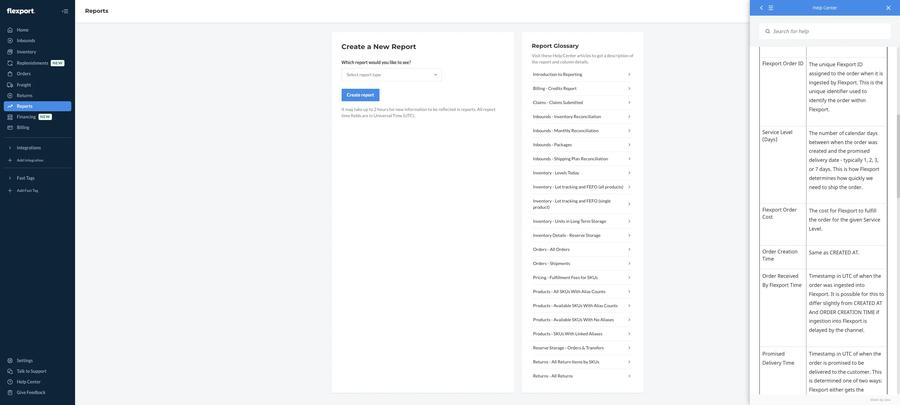 Task type: vqa. For each thing, say whether or not it's contained in the screenshot.
Give
yes



Task type: locate. For each thing, give the bounding box(es) containing it.
and inside button
[[579, 184, 586, 190]]

1 vertical spatial available
[[554, 318, 572, 323]]

to right like
[[398, 60, 402, 65]]

returns - all return items by skus button
[[532, 356, 634, 370]]

- up products - skus with linked aliases
[[552, 318, 553, 323]]

0 vertical spatial alias
[[582, 289, 591, 295]]

reconciliation down "claims - claims submitted" button
[[574, 114, 602, 119]]

- left credits
[[546, 86, 548, 91]]

tag
[[32, 189, 38, 193]]

with down fees
[[571, 289, 581, 295]]

3 products from the top
[[534, 318, 551, 323]]

- left shipments
[[548, 261, 550, 266]]

inventory up orders - all orders
[[534, 233, 552, 238]]

1 vertical spatial center
[[563, 53, 577, 58]]

inbounds link
[[4, 36, 71, 46]]

inventory
[[17, 49, 36, 54], [555, 114, 573, 119], [534, 170, 552, 176], [534, 184, 552, 190], [534, 199, 552, 204], [534, 219, 552, 224], [534, 233, 552, 238]]

2 vertical spatial help
[[17, 380, 26, 385]]

a right get
[[604, 53, 607, 58]]

report inside visit these help center articles to get a description of the report and column details.
[[539, 59, 552, 65]]

all
[[478, 107, 483, 112], [550, 247, 556, 252], [554, 289, 559, 295], [552, 360, 557, 365], [552, 374, 557, 379]]

reserve down long
[[570, 233, 585, 238]]

0 horizontal spatial reports
[[17, 104, 33, 109]]

lot inside "inventory - lot tracking and fefo (all products)" button
[[555, 184, 562, 190]]

alias
[[582, 289, 591, 295], [594, 303, 604, 309]]

with left no on the right bottom of the page
[[584, 318, 593, 323]]

no
[[594, 318, 600, 323]]

billing for billing
[[17, 125, 29, 130]]

create up which
[[342, 43, 365, 51]]

tracking down today
[[563, 184, 578, 190]]

column
[[561, 59, 575, 65]]

0 horizontal spatial claims
[[534, 100, 547, 105]]

1 horizontal spatial report
[[532, 43, 553, 49]]

1 tracking from the top
[[563, 184, 578, 190]]

1 horizontal spatial for
[[581, 275, 587, 281]]

reports
[[85, 8, 108, 14], [17, 104, 33, 109]]

1 vertical spatial alias
[[594, 303, 604, 309]]

0 vertical spatial billing
[[534, 86, 546, 91]]

report for which report would you like to see?
[[355, 60, 368, 65]]

fefo left the (all
[[587, 184, 598, 190]]

products - available skus with alias counts
[[534, 303, 618, 309]]

inventory - lot tracking and fefo (single product)
[[534, 199, 611, 210]]

claims down credits
[[550, 100, 563, 105]]

lot down inventory - levels today
[[555, 184, 562, 190]]

billing down financing
[[17, 125, 29, 130]]

get
[[597, 53, 604, 58]]

skus down products - available skus with alias counts
[[573, 318, 583, 323]]

2 vertical spatial in
[[567, 219, 570, 224]]

these
[[542, 53, 552, 58]]

0 vertical spatial new
[[53, 61, 63, 66]]

billing
[[534, 86, 546, 91], [17, 125, 29, 130]]

returns - all returns
[[534, 374, 573, 379]]

for right fees
[[581, 275, 587, 281]]

inventory inside inventory - lot tracking and fefo (single product)
[[534, 199, 552, 204]]

new up 'time'
[[396, 107, 404, 112]]

0 vertical spatial for
[[389, 107, 395, 112]]

0 vertical spatial a
[[367, 43, 372, 51]]

home
[[17, 27, 29, 33]]

levels
[[555, 170, 567, 176]]

1 products from the top
[[534, 289, 551, 295]]

inventory for inventory details - reserve storage
[[534, 233, 552, 238]]

0 horizontal spatial report
[[392, 43, 417, 51]]

2 horizontal spatial new
[[396, 107, 404, 112]]

skus
[[588, 275, 598, 281], [560, 289, 571, 295], [573, 303, 583, 309], [573, 318, 583, 323], [554, 332, 565, 337], [589, 360, 600, 365]]

all down fulfillment on the bottom right of page
[[554, 289, 559, 295]]

add inside add integration link
[[17, 158, 24, 163]]

report for billing - credits report
[[564, 86, 577, 91]]

- for billing - credits report
[[546, 86, 548, 91]]

1 vertical spatial aliases
[[589, 332, 603, 337]]

inbounds for inbounds - inventory reconciliation
[[534, 114, 551, 119]]

reconciliation down inbounds - packages button
[[581, 156, 609, 162]]

center inside visit these help center articles to get a description of the report and column details.
[[563, 53, 577, 58]]

0 vertical spatial lot
[[555, 184, 562, 190]]

help down report glossary
[[553, 53, 562, 58]]

claims down billing - credits report
[[534, 100, 547, 105]]

1 horizontal spatial a
[[604, 53, 607, 58]]

create report
[[347, 92, 374, 98]]

a
[[367, 43, 372, 51], [604, 53, 607, 58]]

- down fulfillment on the bottom right of page
[[552, 289, 553, 295]]

inventory - levels today button
[[532, 166, 634, 180]]

reconciliation inside 'inbounds - shipping plan reconciliation' button
[[581, 156, 609, 162]]

shipping
[[555, 156, 571, 162]]

all left return
[[552, 360, 557, 365]]

in inside inventory - units in long term storage button
[[567, 219, 570, 224]]

- for products - skus with linked aliases
[[552, 332, 553, 337]]

center up search search field on the top of page
[[824, 5, 838, 11]]

tracking inside button
[[563, 184, 578, 190]]

(single
[[599, 199, 611, 204]]

2 vertical spatial storage
[[550, 346, 565, 351]]

inbounds - packages
[[534, 142, 572, 147]]

0 vertical spatial reconciliation
[[574, 114, 602, 119]]

add fast tag link
[[4, 186, 71, 196]]

0 vertical spatial fefo
[[587, 184, 598, 190]]

by
[[584, 360, 589, 365], [881, 398, 884, 403]]

reconciliation inside inbounds - inventory reconciliation button
[[574, 114, 602, 119]]

all down returns - all return items by skus
[[552, 374, 557, 379]]

products for products - skus with linked aliases
[[534, 332, 551, 337]]

2 vertical spatial reconciliation
[[581, 156, 609, 162]]

and down inventory - levels today button on the top right of the page
[[579, 184, 586, 190]]

inbounds for inbounds - monthly reconciliation
[[534, 128, 551, 133]]

1 horizontal spatial reports link
[[85, 8, 108, 14]]

1 add from the top
[[17, 158, 24, 163]]

fast inside dropdown button
[[17, 176, 25, 181]]

1 lot from the top
[[555, 184, 562, 190]]

plan
[[572, 156, 580, 162]]

inbounds down home
[[17, 38, 35, 43]]

1 horizontal spatial by
[[881, 398, 884, 403]]

report left type
[[360, 72, 372, 77]]

1 vertical spatial reconciliation
[[572, 128, 599, 133]]

reconciliation down inbounds - inventory reconciliation button
[[572, 128, 599, 133]]

help center up give feedback
[[17, 380, 41, 385]]

orders for orders - shipments
[[534, 261, 547, 266]]

reconciliation
[[574, 114, 602, 119], [572, 128, 599, 133], [581, 156, 609, 162]]

skus down transfers
[[589, 360, 600, 365]]

(utc).
[[403, 113, 416, 118]]

lot up units
[[555, 199, 562, 204]]

0 horizontal spatial help center
[[17, 380, 41, 385]]

create inside "button"
[[347, 92, 361, 98]]

available for products - available skus with no aliases
[[554, 318, 572, 323]]

by left dixa
[[881, 398, 884, 403]]

counts for products - all skus with alias counts
[[592, 289, 606, 295]]

reconciliation inside inbounds - monthly reconciliation button
[[572, 128, 599, 133]]

storage down term
[[586, 233, 601, 238]]

inventory inside button
[[534, 233, 552, 238]]

new for replenishments
[[53, 61, 63, 66]]

with for products - all skus with alias counts
[[571, 289, 581, 295]]

2 horizontal spatial center
[[824, 5, 838, 11]]

claims
[[534, 100, 547, 105], [550, 100, 563, 105]]

0 vertical spatial storage
[[592, 219, 607, 224]]

0 vertical spatial create
[[342, 43, 365, 51]]

with down products - all skus with alias counts button
[[584, 303, 593, 309]]

1 claims from the left
[[534, 100, 547, 105]]

skus up reserve storage - orders & transfers on the right of page
[[554, 332, 565, 337]]

help inside visit these help center articles to get a description of the report and column details.
[[553, 53, 562, 58]]

inventory for inventory - lot tracking and fefo (single product)
[[534, 199, 552, 204]]

tracking down inventory - lot tracking and fefo (all products)
[[563, 199, 578, 204]]

products - all skus with alias counts button
[[532, 285, 634, 299]]

1 vertical spatial create
[[347, 92, 361, 98]]

report up 'these'
[[532, 43, 553, 49]]

1 vertical spatial help center
[[17, 380, 41, 385]]

- down billing - credits report
[[547, 100, 549, 105]]

add integration
[[17, 158, 44, 163]]

2 add from the top
[[17, 189, 24, 193]]

inbounds down claims - claims submitted
[[534, 114, 551, 119]]

add inside add fast tag link
[[17, 189, 24, 193]]

fefo for (single
[[587, 199, 598, 204]]

1 horizontal spatial reports
[[85, 8, 108, 14]]

1 available from the top
[[554, 303, 572, 309]]

- up the orders - shipments
[[548, 247, 550, 252]]

0 vertical spatial help center
[[813, 5, 838, 11]]

1 vertical spatial tracking
[[563, 199, 578, 204]]

up
[[364, 107, 368, 112]]

- inside inventory - lot tracking and fefo (single product)
[[553, 199, 555, 204]]

in right are
[[370, 113, 373, 118]]

all inside orders - all orders button
[[550, 247, 556, 252]]

4 products from the top
[[534, 332, 551, 337]]

help center up search search field on the top of page
[[813, 5, 838, 11]]

monthly
[[555, 128, 571, 133]]

and down "inventory - lot tracking and fefo (all products)" button
[[579, 199, 586, 204]]

2 vertical spatial and
[[579, 199, 586, 204]]

1 vertical spatial storage
[[586, 233, 601, 238]]

1 horizontal spatial new
[[53, 61, 63, 66]]

0 vertical spatial reports link
[[85, 8, 108, 14]]

alias for products - all skus with alias counts
[[582, 289, 591, 295]]

time
[[342, 113, 350, 118]]

report up see?
[[392, 43, 417, 51]]

2 products from the top
[[534, 303, 551, 309]]

inventory inside "inventory - lot tracking and fefo (all products)" button
[[534, 184, 552, 190]]

billing inside button
[[534, 86, 546, 91]]

fefo for (all
[[587, 184, 598, 190]]

- for products - available skus with no aliases
[[552, 318, 553, 323]]

which report would you like to see?
[[342, 60, 411, 65]]

2 claims from the left
[[550, 100, 563, 105]]

- left units
[[553, 219, 555, 224]]

inventory down inventory - levels today
[[534, 184, 552, 190]]

inventory inside inbounds - inventory reconciliation button
[[555, 114, 573, 119]]

skus down orders - shipments button
[[588, 275, 598, 281]]

aliases right no on the right bottom of the page
[[601, 318, 614, 323]]

introduction
[[534, 72, 558, 77]]

fefo
[[587, 184, 598, 190], [587, 199, 598, 204]]

1 vertical spatial add
[[17, 189, 24, 193]]

1 horizontal spatial center
[[563, 53, 577, 58]]

and inside visit these help center articles to get a description of the report and column details.
[[553, 59, 560, 65]]

2 lot from the top
[[555, 199, 562, 204]]

lot inside inventory - lot tracking and fefo (single product)
[[555, 199, 562, 204]]

inventory down product)
[[534, 219, 552, 224]]

alias down pricing - fulfillment fees for skus "button" at the bottom right
[[582, 289, 591, 295]]

to left get
[[593, 53, 597, 58]]

to
[[593, 53, 597, 58], [398, 60, 402, 65], [559, 72, 563, 77], [369, 107, 373, 112], [428, 107, 433, 112], [26, 369, 30, 374]]

reports.
[[462, 107, 477, 112]]

- for inbounds - shipping plan reconciliation
[[552, 156, 554, 162]]

select
[[347, 72, 359, 77]]

and for inventory - lot tracking and fefo (all products)
[[579, 184, 586, 190]]

linked
[[576, 332, 589, 337]]

- up returns - all return items by skus
[[566, 346, 567, 351]]

billing down introduction
[[534, 86, 546, 91]]

0 horizontal spatial center
[[27, 380, 41, 385]]

0 horizontal spatial for
[[389, 107, 395, 112]]

1 vertical spatial help
[[553, 53, 562, 58]]

inventory link
[[4, 47, 71, 57]]

0 vertical spatial tracking
[[563, 184, 578, 190]]

and left "column"
[[553, 59, 560, 65]]

1 horizontal spatial help center
[[813, 5, 838, 11]]

add down 'fast tags'
[[17, 189, 24, 193]]

1 horizontal spatial billing
[[534, 86, 546, 91]]

all inside it may take up to 2 hours for new information to be reflected in reports. all report time fields are in universal time (utc).
[[478, 107, 483, 112]]

skus down pricing - fulfillment fees for skus on the bottom right of page
[[560, 289, 571, 295]]

and inside inventory - lot tracking and fefo (single product)
[[579, 199, 586, 204]]

2 horizontal spatial in
[[567, 219, 570, 224]]

aliases right linked
[[589, 332, 603, 337]]

product)
[[534, 205, 550, 210]]

- for inbounds - inventory reconciliation
[[552, 114, 554, 119]]

inventory up monthly
[[555, 114, 573, 119]]

center
[[824, 5, 838, 11], [563, 53, 577, 58], [27, 380, 41, 385]]

1 vertical spatial by
[[881, 398, 884, 403]]

storage
[[592, 219, 607, 224], [586, 233, 601, 238], [550, 346, 565, 351]]

a left new
[[367, 43, 372, 51]]

0 vertical spatial counts
[[592, 289, 606, 295]]

inventory left levels
[[534, 170, 552, 176]]

all inside products - all skus with alias counts button
[[554, 289, 559, 295]]

2 fefo from the top
[[587, 199, 598, 204]]

hours
[[378, 107, 389, 112]]

1 horizontal spatial alias
[[594, 303, 604, 309]]

1 vertical spatial in
[[370, 113, 373, 118]]

tracking
[[563, 184, 578, 190], [563, 199, 578, 204]]

inventory inside inventory link
[[17, 49, 36, 54]]

orders up the orders - shipments
[[534, 247, 547, 252]]

fast
[[17, 176, 25, 181], [25, 189, 32, 193]]

- for inbounds - monthly reconciliation
[[552, 128, 554, 133]]

report inside it may take up to 2 hours for new information to be reflected in reports. all report time fields are in universal time (utc).
[[484, 107, 496, 112]]

0 vertical spatial by
[[584, 360, 589, 365]]

0 horizontal spatial alias
[[582, 289, 591, 295]]

report for select report type
[[360, 72, 372, 77]]

new for financing
[[40, 115, 50, 119]]

returns - all return items by skus
[[534, 360, 600, 365]]

storage right term
[[592, 219, 607, 224]]

1 vertical spatial a
[[604, 53, 607, 58]]

report down reporting
[[564, 86, 577, 91]]

1 vertical spatial new
[[396, 107, 404, 112]]

1 fefo from the top
[[587, 184, 598, 190]]

orders up pricing on the right bottom of the page
[[534, 261, 547, 266]]

counts
[[592, 289, 606, 295], [605, 303, 618, 309]]

products for products - available skus with no aliases
[[534, 318, 551, 323]]

0 vertical spatial fast
[[17, 176, 25, 181]]

orders up "freight"
[[17, 71, 31, 76]]

fast left tags
[[17, 176, 25, 181]]

in
[[457, 107, 461, 112], [370, 113, 373, 118], [567, 219, 570, 224]]

1 vertical spatial billing
[[17, 125, 29, 130]]

2 vertical spatial center
[[27, 380, 41, 385]]

products - available skus with alias counts button
[[532, 299, 634, 313]]

0 vertical spatial add
[[17, 158, 24, 163]]

add for add fast tag
[[17, 189, 24, 193]]

report for create a new report
[[392, 43, 417, 51]]

1 vertical spatial reserve
[[534, 346, 549, 351]]

report down 'these'
[[539, 59, 552, 65]]

0 horizontal spatial new
[[40, 115, 50, 119]]

all up the orders - shipments
[[550, 247, 556, 252]]

0 horizontal spatial reserve
[[534, 346, 549, 351]]

0 vertical spatial available
[[554, 303, 572, 309]]

by inside button
[[584, 360, 589, 365]]

information
[[405, 107, 428, 112]]

products for products - all skus with alias counts
[[534, 289, 551, 295]]

all inside the returns - all returns button
[[552, 374, 557, 379]]

description
[[608, 53, 629, 58]]

0 vertical spatial reserve
[[570, 233, 585, 238]]

available up products - skus with linked aliases
[[554, 318, 572, 323]]

- left shipping
[[552, 156, 554, 162]]

alias for products - available skus with alias counts
[[594, 303, 604, 309]]

add left integration
[[17, 158, 24, 163]]

all for orders - all orders
[[550, 247, 556, 252]]

be
[[433, 107, 438, 112]]

pricing - fulfillment fees for skus
[[534, 275, 598, 281]]

1 vertical spatial and
[[579, 184, 586, 190]]

inventory inside inventory - levels today button
[[534, 170, 552, 176]]

1 vertical spatial fefo
[[587, 199, 598, 204]]

2 tracking from the top
[[563, 199, 578, 204]]

to right talk
[[26, 369, 30, 374]]

2 vertical spatial new
[[40, 115, 50, 119]]

- right pricing on the right bottom of the page
[[548, 275, 549, 281]]

lot
[[555, 184, 562, 190], [555, 199, 562, 204]]

returns for returns
[[17, 93, 33, 98]]

all inside returns - all return items by skus button
[[552, 360, 557, 365]]

all for products - all skus with alias counts
[[554, 289, 559, 295]]

- inside "button"
[[548, 275, 549, 281]]

inventory up product)
[[534, 199, 552, 204]]

to left reporting
[[559, 72, 563, 77]]

inbounds down "inbounds - packages"
[[534, 156, 551, 162]]

pricing
[[534, 275, 547, 281]]

0 vertical spatial and
[[553, 59, 560, 65]]

storage up return
[[550, 346, 565, 351]]

new up orders link
[[53, 61, 63, 66]]

reserve
[[570, 233, 585, 238], [534, 346, 549, 351]]

with
[[571, 289, 581, 295], [584, 303, 593, 309], [584, 318, 593, 323], [565, 332, 575, 337]]

billing link
[[4, 123, 71, 133]]

inventory inside inventory - units in long term storage button
[[534, 219, 552, 224]]

with for products - available skus with alias counts
[[584, 303, 593, 309]]

2 horizontal spatial report
[[564, 86, 577, 91]]

- down claims - claims submitted
[[552, 114, 554, 119]]

1 vertical spatial reports link
[[4, 101, 71, 111]]

help up search search field on the top of page
[[813, 5, 823, 11]]

fefo inside button
[[587, 184, 598, 190]]

inbounds
[[17, 38, 35, 43], [534, 114, 551, 119], [534, 128, 551, 133], [534, 142, 551, 147], [534, 156, 551, 162]]

1 vertical spatial counts
[[605, 303, 618, 309]]

- down products - all skus with alias counts
[[552, 303, 553, 309]]

0 horizontal spatial billing
[[17, 125, 29, 130]]

inbounds up "inbounds - packages"
[[534, 128, 551, 133]]

elevio by dixa
[[871, 398, 891, 403]]

0 horizontal spatial help
[[17, 380, 26, 385]]

report up select report type
[[355, 60, 368, 65]]

orders for orders
[[17, 71, 31, 76]]

report glossary
[[532, 43, 579, 49]]

- left monthly
[[552, 128, 554, 133]]

0 horizontal spatial a
[[367, 43, 372, 51]]

- for products - all skus with alias counts
[[552, 289, 553, 295]]

- left return
[[550, 360, 551, 365]]

available down products - all skus with alias counts
[[554, 303, 572, 309]]

0 vertical spatial center
[[824, 5, 838, 11]]

1 horizontal spatial claims
[[550, 100, 563, 105]]

2 available from the top
[[554, 318, 572, 323]]

inbounds - shipping plan reconciliation button
[[532, 152, 634, 166]]

1 horizontal spatial help
[[553, 53, 562, 58]]

1 horizontal spatial in
[[457, 107, 461, 112]]

0 horizontal spatial by
[[584, 360, 589, 365]]

tracking inside inventory - lot tracking and fefo (single product)
[[563, 199, 578, 204]]

report inside button
[[564, 86, 577, 91]]

replenishments
[[17, 60, 48, 66]]

1 vertical spatial for
[[581, 275, 587, 281]]

report inside "button"
[[362, 92, 374, 98]]

products - skus with linked aliases button
[[532, 328, 634, 342]]

- down returns - all return items by skus
[[550, 374, 551, 379]]

orders link
[[4, 69, 71, 79]]

by right items
[[584, 360, 589, 365]]

center down talk to support
[[27, 380, 41, 385]]

with left linked
[[565, 332, 575, 337]]

help up give
[[17, 380, 26, 385]]

returns for returns - all returns
[[534, 374, 549, 379]]

- for inbounds - packages
[[552, 142, 554, 147]]

fefo inside inventory - lot tracking and fefo (single product)
[[587, 199, 598, 204]]

1 vertical spatial reports
[[17, 104, 33, 109]]

2 horizontal spatial help
[[813, 5, 823, 11]]

fefo left the (single
[[587, 199, 598, 204]]

1 vertical spatial fast
[[25, 189, 32, 193]]

for up 'time'
[[389, 107, 395, 112]]

center up "column"
[[563, 53, 577, 58]]

1 vertical spatial lot
[[555, 199, 562, 204]]

0 vertical spatial in
[[457, 107, 461, 112]]



Task type: describe. For each thing, give the bounding box(es) containing it.
- right details
[[568, 233, 569, 238]]

inbounds for inbounds
[[17, 38, 35, 43]]

new
[[374, 43, 390, 51]]

fast tags
[[17, 176, 35, 181]]

products)
[[606, 184, 624, 190]]

inbounds for inbounds - shipping plan reconciliation
[[534, 156, 551, 162]]

freight link
[[4, 80, 71, 90]]

feedback
[[27, 390, 46, 396]]

- for inventory - levels today
[[553, 170, 555, 176]]

shipments
[[550, 261, 571, 266]]

of
[[630, 53, 634, 58]]

to left 2
[[369, 107, 373, 112]]

settings
[[17, 359, 33, 364]]

inbounds - inventory reconciliation
[[534, 114, 602, 119]]

tracking for (all
[[563, 184, 578, 190]]

to left the be
[[428, 107, 433, 112]]

integration
[[25, 158, 44, 163]]

units
[[555, 219, 566, 224]]

0 vertical spatial reports
[[85, 8, 108, 14]]

freight
[[17, 82, 31, 88]]

orders - all orders button
[[532, 243, 634, 257]]

billing for billing - credits report
[[534, 86, 546, 91]]

for inside it may take up to 2 hours for new information to be reflected in reports. all report time fields are in universal time (utc).
[[389, 107, 395, 112]]

returns - all returns button
[[532, 370, 634, 384]]

- for returns - all return items by skus
[[550, 360, 551, 365]]

reconciliation for inbounds - monthly reconciliation
[[572, 128, 599, 133]]

- for inventory - units in long term storage
[[553, 219, 555, 224]]

inbounds for inbounds - packages
[[534, 142, 551, 147]]

- for returns - all returns
[[550, 374, 551, 379]]

returns for returns - all return items by skus
[[534, 360, 549, 365]]

new inside it may take up to 2 hours for new information to be reflected in reports. all report time fields are in universal time (utc).
[[396, 107, 404, 112]]

financing
[[17, 114, 36, 120]]

orders - all orders
[[534, 247, 570, 252]]

introduction to reporting button
[[532, 68, 634, 82]]

flexport logo image
[[7, 8, 35, 14]]

time
[[393, 113, 403, 118]]

with for products - available skus with no aliases
[[584, 318, 593, 323]]

0 horizontal spatial reports link
[[4, 101, 71, 111]]

articles
[[578, 53, 592, 58]]

to inside button
[[26, 369, 30, 374]]

inventory for inventory
[[17, 49, 36, 54]]

inventory for inventory - lot tracking and fefo (all products)
[[534, 184, 552, 190]]

would
[[369, 60, 381, 65]]

fees
[[572, 275, 580, 281]]

inventory - lot tracking and fefo (all products) button
[[532, 180, 634, 194]]

which
[[342, 60, 355, 65]]

reporting
[[563, 72, 583, 77]]

skus inside "button"
[[588, 275, 598, 281]]

inventory - lot tracking and fefo (all products)
[[534, 184, 624, 190]]

introduction to reporting
[[534, 72, 583, 77]]

reflected
[[439, 107, 456, 112]]

products for products - available skus with alias counts
[[534, 303, 551, 309]]

products - available skus with no aliases button
[[532, 313, 634, 328]]

may
[[346, 107, 354, 112]]

skus up products - available skus with no aliases
[[573, 303, 583, 309]]

report for create report
[[362, 92, 374, 98]]

select report type
[[347, 72, 381, 77]]

storage inside the inventory details - reserve storage button
[[586, 233, 601, 238]]

inventory - units in long term storage button
[[532, 215, 634, 229]]

- for orders - shipments
[[548, 261, 550, 266]]

lot for inventory - lot tracking and fefo (all products)
[[555, 184, 562, 190]]

submitted
[[564, 100, 583, 105]]

orders - shipments button
[[532, 257, 634, 271]]

orders for orders - all orders
[[534, 247, 547, 252]]

and for inventory - lot tracking and fefo (single product)
[[579, 199, 586, 204]]

available for products - available skus with alias counts
[[554, 303, 572, 309]]

create report button
[[342, 89, 380, 101]]

(all
[[599, 184, 605, 190]]

tags
[[26, 176, 35, 181]]

to inside button
[[559, 72, 563, 77]]

0 vertical spatial help
[[813, 5, 823, 11]]

inbounds - monthly reconciliation
[[534, 128, 599, 133]]

details.
[[576, 59, 589, 65]]

- for pricing - fulfillment fees for skus
[[548, 275, 549, 281]]

dixa
[[885, 398, 891, 403]]

- for inventory - lot tracking and fefo (single product)
[[553, 199, 555, 204]]

0 vertical spatial aliases
[[601, 318, 614, 323]]

elevio by dixa link
[[760, 398, 891, 403]]

- for claims - claims submitted
[[547, 100, 549, 105]]

inventory - units in long term storage
[[534, 219, 607, 224]]

Search search field
[[771, 23, 891, 39]]

inventory details - reserve storage button
[[532, 229, 634, 243]]

reserve storage - orders & transfers button
[[532, 342, 634, 356]]

all for returns - all return items by skus
[[552, 360, 557, 365]]

universal
[[374, 113, 392, 118]]

inventory details - reserve storage
[[534, 233, 601, 238]]

create for create report
[[347, 92, 361, 98]]

counts for products - available skus with alias counts
[[605, 303, 618, 309]]

orders - shipments
[[534, 261, 571, 266]]

inventory for inventory - levels today
[[534, 170, 552, 176]]

orders inside button
[[568, 346, 582, 351]]

details
[[553, 233, 567, 238]]

fields
[[351, 113, 362, 118]]

it may take up to 2 hours for new information to be reflected in reports. all report time fields are in universal time (utc).
[[342, 107, 496, 118]]

term
[[581, 219, 591, 224]]

fulfillment
[[550, 275, 571, 281]]

add fast tag
[[17, 189, 38, 193]]

0 horizontal spatial in
[[370, 113, 373, 118]]

- for orders - all orders
[[548, 247, 550, 252]]

home link
[[4, 25, 71, 35]]

elevio
[[871, 398, 880, 403]]

today
[[568, 170, 580, 176]]

create a new report
[[342, 43, 417, 51]]

integrations button
[[4, 143, 71, 153]]

lot for inventory - lot tracking and fefo (single product)
[[555, 199, 562, 204]]

take
[[354, 107, 363, 112]]

close navigation image
[[61, 8, 69, 15]]

create for create a new report
[[342, 43, 365, 51]]

settings link
[[4, 356, 71, 366]]

a inside visit these help center articles to get a description of the report and column details.
[[604, 53, 607, 58]]

products - available skus with no aliases
[[534, 318, 614, 323]]

are
[[362, 113, 369, 118]]

inbounds - monthly reconciliation button
[[532, 124, 634, 138]]

visit
[[532, 53, 541, 58]]

pricing - fulfillment fees for skus button
[[532, 271, 634, 285]]

talk to support
[[17, 369, 47, 374]]

tracking for (single
[[563, 199, 578, 204]]

billing - credits report
[[534, 86, 577, 91]]

for inside "button"
[[581, 275, 587, 281]]

glossary
[[554, 43, 579, 49]]

the
[[532, 59, 539, 65]]

inbounds - packages button
[[532, 138, 634, 152]]

give
[[17, 390, 26, 396]]

visit these help center articles to get a description of the report and column details.
[[532, 53, 634, 65]]

1 horizontal spatial reserve
[[570, 233, 585, 238]]

orders up shipments
[[556, 247, 570, 252]]

billing - credits report button
[[532, 82, 634, 96]]

packages
[[555, 142, 572, 147]]

storage inside reserve storage - orders & transfers button
[[550, 346, 565, 351]]

- for products - available skus with alias counts
[[552, 303, 553, 309]]

- for inventory - lot tracking and fefo (all products)
[[553, 184, 555, 190]]

products - all skus with alias counts
[[534, 289, 606, 295]]

integrations
[[17, 145, 41, 151]]

to inside visit these help center articles to get a description of the report and column details.
[[593, 53, 597, 58]]

reconciliation for inbounds - inventory reconciliation
[[574, 114, 602, 119]]

all for returns - all returns
[[552, 374, 557, 379]]

inventory for inventory - units in long term storage
[[534, 219, 552, 224]]

support
[[31, 369, 47, 374]]

inbounds - inventory reconciliation button
[[532, 110, 634, 124]]

storage inside inventory - units in long term storage button
[[592, 219, 607, 224]]

inventory - levels today
[[534, 170, 580, 176]]

add for add integration
[[17, 158, 24, 163]]

long
[[571, 219, 580, 224]]



